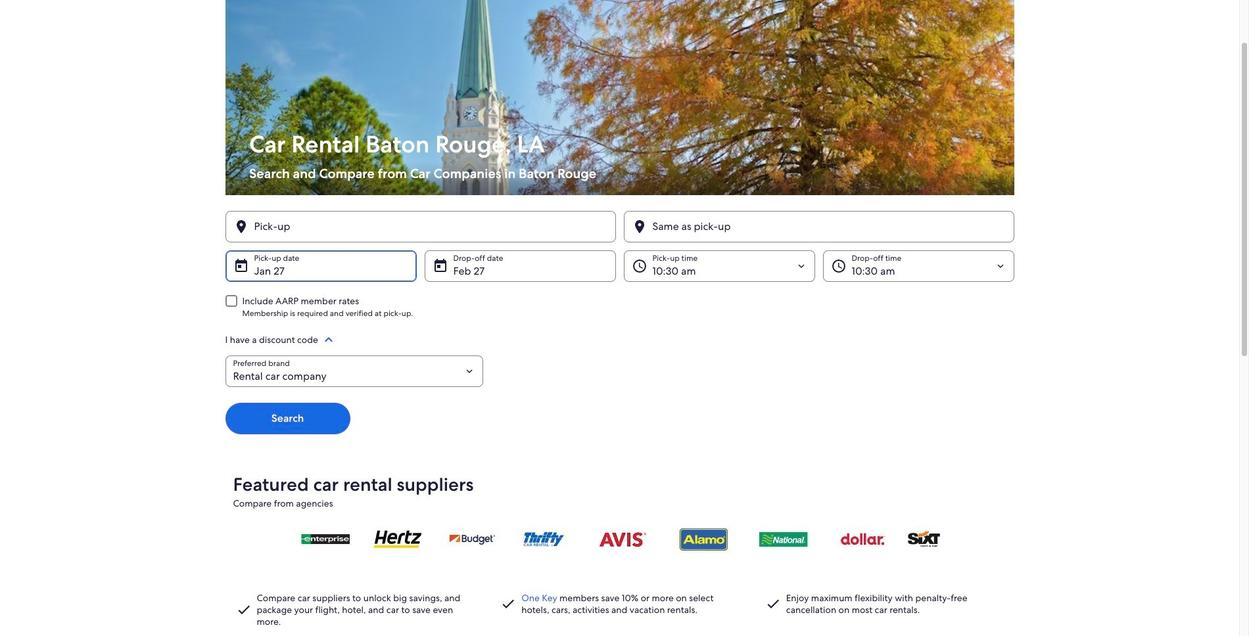 Task type: locate. For each thing, give the bounding box(es) containing it.
active image
[[321, 332, 337, 348]]



Task type: describe. For each thing, give the bounding box(es) containing it.
car suppliers logo image
[[233, 515, 1007, 563]]



Task type: vqa. For each thing, say whether or not it's contained in the screenshot.
car suppliers logo
yes



